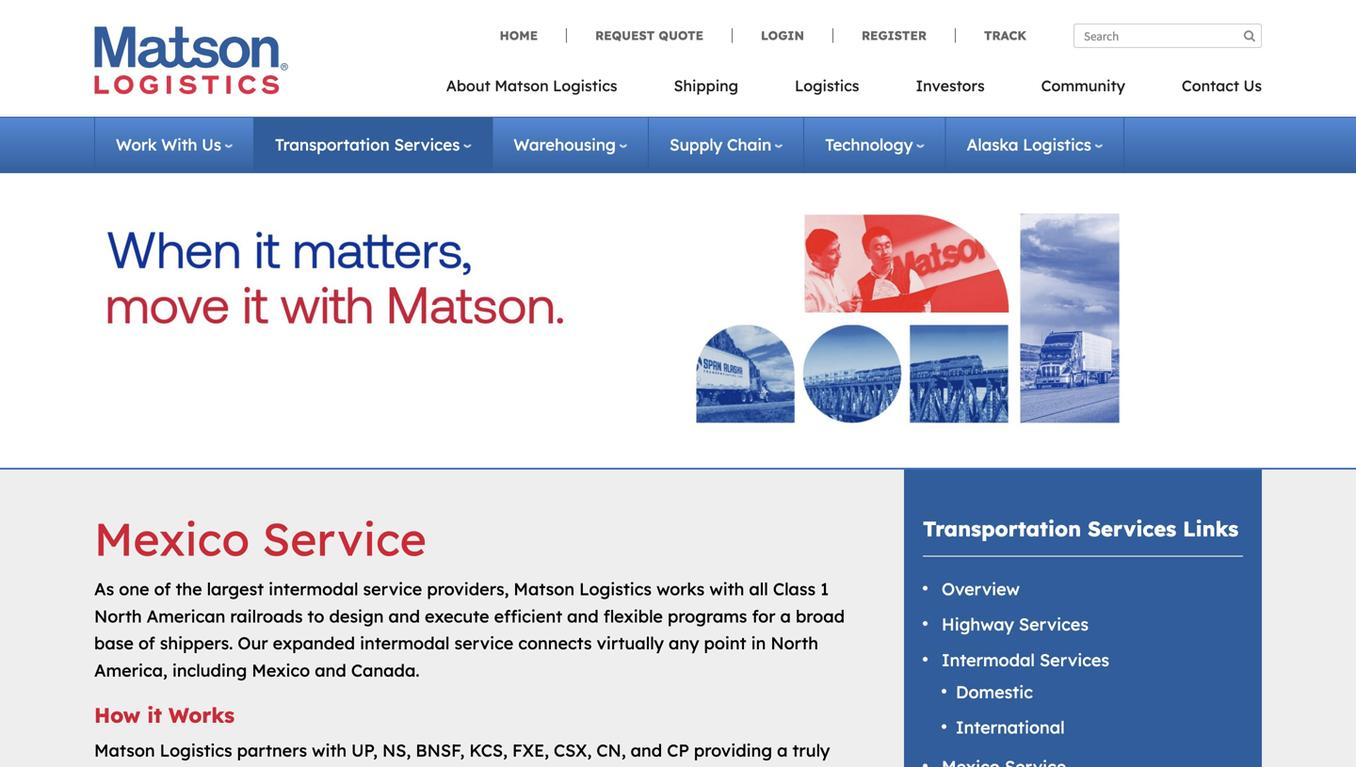 Task type: vqa. For each thing, say whether or not it's contained in the screenshot.
the 'Overview' to the bottom
no



Task type: locate. For each thing, give the bounding box(es) containing it.
kcs,
[[470, 741, 508, 762]]

north up base
[[94, 606, 142, 627]]

execute
[[425, 606, 490, 627]]

0 vertical spatial matson
[[495, 76, 549, 95]]

intermodal services
[[942, 650, 1110, 671]]

with inside matson logistics partners with up, ns, bnsf, kcs, fxe, csx, cn, and cp providing a truly direct service into mexico. southbound shipments do not stop at the border for custom
[[312, 741, 347, 762]]

1 horizontal spatial for
[[752, 606, 776, 627]]

warehousing
[[514, 135, 616, 155]]

0 vertical spatial transportation
[[275, 135, 390, 155]]

transportation services link
[[275, 135, 472, 155]]

contact us link
[[1154, 71, 1263, 109]]

0 vertical spatial a
[[781, 606, 791, 627]]

0 horizontal spatial transportation
[[275, 135, 390, 155]]

alaska logistics link
[[967, 135, 1103, 155]]

us right with
[[202, 135, 221, 155]]

top menu navigation
[[446, 71, 1263, 109]]

matson
[[495, 76, 549, 95], [514, 579, 575, 600], [94, 741, 155, 762]]

search image
[[1245, 30, 1256, 42]]

matson logistics image
[[94, 26, 288, 94]]

and left cp
[[631, 741, 663, 762]]

of
[[154, 579, 171, 600], [138, 633, 155, 655]]

1 vertical spatial us
[[202, 135, 221, 155]]

0 vertical spatial mexico
[[94, 511, 250, 568]]

1 horizontal spatial with
[[710, 579, 745, 600]]

0 vertical spatial with
[[710, 579, 745, 600]]

community link
[[1014, 71, 1154, 109]]

logistics inside "link"
[[795, 76, 860, 95]]

in
[[752, 633, 766, 655]]

intermodal services link
[[942, 650, 1110, 671]]

logistics up into
[[160, 741, 232, 762]]

with
[[710, 579, 745, 600], [312, 741, 347, 762]]

transportation inside section
[[923, 516, 1082, 542]]

0 horizontal spatial intermodal
[[269, 579, 359, 600]]

0 vertical spatial north
[[94, 606, 142, 627]]

contact us
[[1182, 76, 1263, 95]]

supply chain link
[[670, 135, 783, 155]]

a down class
[[781, 606, 791, 627]]

logistics up flexible
[[580, 579, 652, 600]]

north
[[94, 606, 142, 627], [771, 633, 819, 655]]

mexico down 'our'
[[252, 661, 310, 682]]

matson logistics partners with up, ns, bnsf, kcs, fxe, csx, cn, and cp providing a truly direct service into mexico. southbound shipments do not stop at the border for custom
[[94, 741, 830, 768]]

base
[[94, 633, 134, 655]]

1 vertical spatial matson
[[514, 579, 575, 600]]

intermodal
[[269, 579, 359, 600], [360, 633, 450, 655]]

as
[[94, 579, 114, 600]]

up,
[[352, 741, 378, 762]]

0 vertical spatial service
[[363, 579, 422, 600]]

flexible
[[604, 606, 663, 627]]

matson down home
[[495, 76, 549, 95]]

logistics
[[553, 76, 618, 95], [795, 76, 860, 95], [1024, 135, 1092, 155], [580, 579, 652, 600], [160, 741, 232, 762]]

with inside the as one of the largest intermodal service providers, matson logistics works with all class 1 north american railroads to design and execute efficient and flexible programs for a broad base of shippers. our expanded intermodal service connects virtually any point in north america, including mexico and canada.
[[710, 579, 745, 600]]

1 vertical spatial mexico
[[252, 661, 310, 682]]

with left 'all'
[[710, 579, 745, 600]]

0 horizontal spatial service
[[146, 768, 206, 768]]

intermodal up to
[[269, 579, 359, 600]]

with left up,
[[312, 741, 347, 762]]

2 vertical spatial service
[[146, 768, 206, 768]]

cn,
[[597, 741, 626, 762]]

0 vertical spatial intermodal
[[269, 579, 359, 600]]

connects
[[519, 633, 592, 655]]

intermodal up canada.
[[360, 633, 450, 655]]

american
[[147, 606, 226, 627]]

None search field
[[1074, 24, 1263, 48]]

of up america, on the bottom
[[138, 633, 155, 655]]

services for transportation services
[[394, 135, 460, 155]]

1 vertical spatial with
[[312, 741, 347, 762]]

intermodal
[[942, 650, 1035, 671]]

services for transportation services links
[[1088, 516, 1177, 542]]

register
[[862, 28, 927, 43]]

the inside the as one of the largest intermodal service providers, matson logistics works with all class 1 north american railroads to design and execute efficient and flexible programs for a broad base of shippers. our expanded intermodal service connects virtually any point in north america, including mexico and canada.
[[176, 579, 202, 600]]

chain
[[727, 135, 772, 155]]

1 horizontal spatial intermodal
[[360, 633, 450, 655]]

services down about
[[394, 135, 460, 155]]

us inside top menu navigation
[[1244, 76, 1263, 95]]

canada.
[[351, 661, 420, 682]]

1 vertical spatial of
[[138, 633, 155, 655]]

how it works
[[94, 703, 235, 729]]

0 horizontal spatial with
[[312, 741, 347, 762]]

highway
[[942, 615, 1015, 636]]

domestic
[[956, 682, 1034, 703]]

investors link
[[888, 71, 1014, 109]]

1 horizontal spatial the
[[628, 768, 654, 768]]

1 horizontal spatial mexico
[[252, 661, 310, 682]]

service left into
[[146, 768, 206, 768]]

international link
[[956, 718, 1065, 739]]

2 vertical spatial matson
[[94, 741, 155, 762]]

1 horizontal spatial us
[[1244, 76, 1263, 95]]

1 vertical spatial transportation
[[923, 516, 1082, 542]]

a left truly
[[777, 741, 788, 762]]

0 horizontal spatial for
[[719, 768, 742, 768]]

0 vertical spatial for
[[752, 606, 776, 627]]

0 vertical spatial the
[[176, 579, 202, 600]]

1 vertical spatial the
[[628, 768, 654, 768]]

1 horizontal spatial north
[[771, 633, 819, 655]]

matson up direct
[[94, 741, 155, 762]]

for down 'all'
[[752, 606, 776, 627]]

matson up efficient at the bottom left of the page
[[514, 579, 575, 600]]

services up intermodal services link
[[1019, 615, 1089, 636]]

the right at at the left bottom of page
[[628, 768, 654, 768]]

north right in
[[771, 633, 819, 655]]

links
[[1184, 516, 1239, 542]]

of right one
[[154, 579, 171, 600]]

mexico
[[94, 511, 250, 568], [252, 661, 310, 682]]

international
[[956, 718, 1065, 739]]

1
[[821, 579, 829, 600]]

service down execute
[[455, 633, 514, 655]]

service
[[363, 579, 422, 600], [455, 633, 514, 655], [146, 768, 206, 768]]

service up design
[[363, 579, 422, 600]]

quote
[[659, 28, 704, 43]]

design
[[329, 606, 384, 627]]

services left the links
[[1088, 516, 1177, 542]]

services down highway services
[[1040, 650, 1110, 671]]

with
[[161, 135, 197, 155]]

login
[[761, 28, 805, 43]]

logistics up warehousing link
[[553, 76, 618, 95]]

work with us link
[[116, 135, 233, 155]]

1 vertical spatial for
[[719, 768, 742, 768]]

services for highway services
[[1019, 615, 1089, 636]]

0 vertical spatial us
[[1244, 76, 1263, 95]]

and
[[389, 606, 420, 627], [567, 606, 599, 627], [315, 661, 347, 682], [631, 741, 663, 762]]

a
[[781, 606, 791, 627], [777, 741, 788, 762]]

1 vertical spatial a
[[777, 741, 788, 762]]

the up american
[[176, 579, 202, 600]]

for down providing
[[719, 768, 742, 768]]

shipments
[[419, 768, 503, 768]]

work
[[116, 135, 157, 155]]

alaska
[[967, 135, 1019, 155]]

home
[[500, 28, 538, 43]]

us right contact
[[1244, 76, 1263, 95]]

and right design
[[389, 606, 420, 627]]

us
[[1244, 76, 1263, 95], [202, 135, 221, 155]]

and down expanded
[[315, 661, 347, 682]]

logistics down community link
[[1024, 135, 1092, 155]]

logistics down 'login'
[[795, 76, 860, 95]]

for
[[752, 606, 776, 627], [719, 768, 742, 768]]

the
[[176, 579, 202, 600], [628, 768, 654, 768]]

0 horizontal spatial the
[[176, 579, 202, 600]]

cp
[[667, 741, 690, 762]]

expanded
[[273, 633, 355, 655]]

mexico up one
[[94, 511, 250, 568]]

transportation services
[[275, 135, 460, 155]]

transportation for transportation services
[[275, 135, 390, 155]]

about matson logistics
[[446, 76, 618, 95]]

and up connects
[[567, 606, 599, 627]]

transportation for transportation services links
[[923, 516, 1082, 542]]

1 horizontal spatial transportation
[[923, 516, 1082, 542]]

1 vertical spatial service
[[455, 633, 514, 655]]

supply chain
[[670, 135, 772, 155]]

1 horizontal spatial service
[[363, 579, 422, 600]]

service
[[262, 511, 427, 568]]



Task type: describe. For each thing, give the bounding box(es) containing it.
virtually
[[597, 633, 664, 655]]

largest
[[207, 579, 264, 600]]

truly
[[793, 741, 830, 762]]

csx,
[[554, 741, 592, 762]]

the inside matson logistics partners with up, ns, bnsf, kcs, fxe, csx, cn, and cp providing a truly direct service into mexico. southbound shipments do not stop at the border for custom
[[628, 768, 654, 768]]

providing
[[694, 741, 773, 762]]

do
[[508, 768, 529, 768]]

contact
[[1182, 76, 1240, 95]]

to
[[308, 606, 325, 627]]

services for intermodal services
[[1040, 650, 1110, 671]]

service inside matson logistics partners with up, ns, bnsf, kcs, fxe, csx, cn, and cp providing a truly direct service into mexico. southbound shipments do not stop at the border for custom
[[146, 768, 206, 768]]

railroads
[[230, 606, 303, 627]]

warehousing link
[[514, 135, 628, 155]]

mexico.
[[247, 768, 309, 768]]

Search search field
[[1074, 24, 1263, 48]]

0 horizontal spatial us
[[202, 135, 221, 155]]

transportation services links section
[[881, 470, 1286, 768]]

and inside matson logistics partners with up, ns, bnsf, kcs, fxe, csx, cn, and cp providing a truly direct service into mexico. southbound shipments do not stop at the border for custom
[[631, 741, 663, 762]]

overview link
[[942, 579, 1020, 600]]

supply
[[670, 135, 723, 155]]

home link
[[500, 28, 566, 43]]

community
[[1042, 76, 1126, 95]]

logistics inside matson logistics partners with up, ns, bnsf, kcs, fxe, csx, cn, and cp providing a truly direct service into mexico. southbound shipments do not stop at the border for custom
[[160, 741, 232, 762]]

a inside the as one of the largest intermodal service providers, matson logistics works with all class 1 north american railroads to design and execute efficient and flexible programs for a broad base of shippers. our expanded intermodal service connects virtually any point in north america, including mexico and canada.
[[781, 606, 791, 627]]

as one of the largest intermodal service providers, matson logistics works with all class 1 north american railroads to design and execute efficient and flexible programs for a broad base of shippers. our expanded intermodal service connects virtually any point in north america, including mexico and canada.
[[94, 579, 845, 682]]

highway services link
[[942, 615, 1089, 636]]

stop
[[565, 768, 601, 768]]

matson inside top menu navigation
[[495, 76, 549, 95]]

broad
[[796, 606, 845, 627]]

for inside matson logistics partners with up, ns, bnsf, kcs, fxe, csx, cn, and cp providing a truly direct service into mexico. southbound shipments do not stop at the border for custom
[[719, 768, 742, 768]]

our
[[238, 633, 268, 655]]

class
[[773, 579, 816, 600]]

technology link
[[826, 135, 925, 155]]

matson inside matson logistics partners with up, ns, bnsf, kcs, fxe, csx, cn, and cp providing a truly direct service into mexico. southbound shipments do not stop at the border for custom
[[94, 741, 155, 762]]

bnsf,
[[416, 741, 465, 762]]

efficient
[[494, 606, 563, 627]]

matson inside the as one of the largest intermodal service providers, matson logistics works with all class 1 north american railroads to design and execute efficient and flexible programs for a broad base of shippers. our expanded intermodal service connects virtually any point in north america, including mexico and canada.
[[514, 579, 575, 600]]

1 vertical spatial intermodal
[[360, 633, 450, 655]]

all
[[749, 579, 769, 600]]

direct
[[94, 768, 142, 768]]

one
[[119, 579, 149, 600]]

mexico inside the as one of the largest intermodal service providers, matson logistics works with all class 1 north american railroads to design and execute efficient and flexible programs for a broad base of shippers. our expanded intermodal service connects virtually any point in north america, including mexico and canada.
[[252, 661, 310, 682]]

track link
[[955, 28, 1027, 43]]

into
[[210, 768, 242, 768]]

shippers.
[[160, 633, 233, 655]]

request
[[596, 28, 655, 43]]

shipping
[[674, 76, 739, 95]]

partners
[[237, 741, 307, 762]]

overview
[[942, 579, 1020, 600]]

programs
[[668, 606, 748, 627]]

mexico service
[[94, 511, 427, 568]]

2 horizontal spatial service
[[455, 633, 514, 655]]

it
[[147, 703, 162, 729]]

how
[[94, 703, 141, 729]]

any
[[669, 633, 700, 655]]

track
[[985, 28, 1027, 43]]

technology
[[826, 135, 914, 155]]

border
[[659, 768, 714, 768]]

point
[[704, 633, 747, 655]]

works
[[169, 703, 235, 729]]

not
[[534, 768, 561, 768]]

register link
[[833, 28, 955, 43]]

including
[[172, 661, 247, 682]]

transportation services links
[[923, 516, 1239, 542]]

works
[[657, 579, 705, 600]]

highway services
[[942, 615, 1089, 636]]

providers,
[[427, 579, 509, 600]]

0 horizontal spatial mexico
[[94, 511, 250, 568]]

about matson logistics link
[[446, 71, 646, 109]]

at
[[606, 768, 623, 768]]

shipping link
[[646, 71, 767, 109]]

domestic link
[[956, 682, 1034, 703]]

logistics link
[[767, 71, 888, 109]]

logistics inside the as one of the largest intermodal service providers, matson logistics works with all class 1 north american railroads to design and execute efficient and flexible programs for a broad base of shippers. our expanded intermodal service connects virtually any point in north america, including mexico and canada.
[[580, 579, 652, 600]]

fxe,
[[513, 741, 549, 762]]

alaska logistics
[[967, 135, 1092, 155]]

ns,
[[383, 741, 411, 762]]

for inside the as one of the largest intermodal service providers, matson logistics works with all class 1 north american railroads to design and execute efficient and flexible programs for a broad base of shippers. our expanded intermodal service connects virtually any point in north america, including mexico and canada.
[[752, 606, 776, 627]]

work with us
[[116, 135, 221, 155]]

request quote
[[596, 28, 704, 43]]

request quote link
[[566, 28, 732, 43]]

login link
[[732, 28, 833, 43]]

america,
[[94, 661, 168, 682]]

alaska services image
[[107, 193, 1250, 445]]

investors
[[916, 76, 985, 95]]

a inside matson logistics partners with up, ns, bnsf, kcs, fxe, csx, cn, and cp providing a truly direct service into mexico. southbound shipments do not stop at the border for custom
[[777, 741, 788, 762]]

0 horizontal spatial north
[[94, 606, 142, 627]]

about
[[446, 76, 491, 95]]

0 vertical spatial of
[[154, 579, 171, 600]]

1 vertical spatial north
[[771, 633, 819, 655]]

southbound
[[314, 768, 414, 768]]



